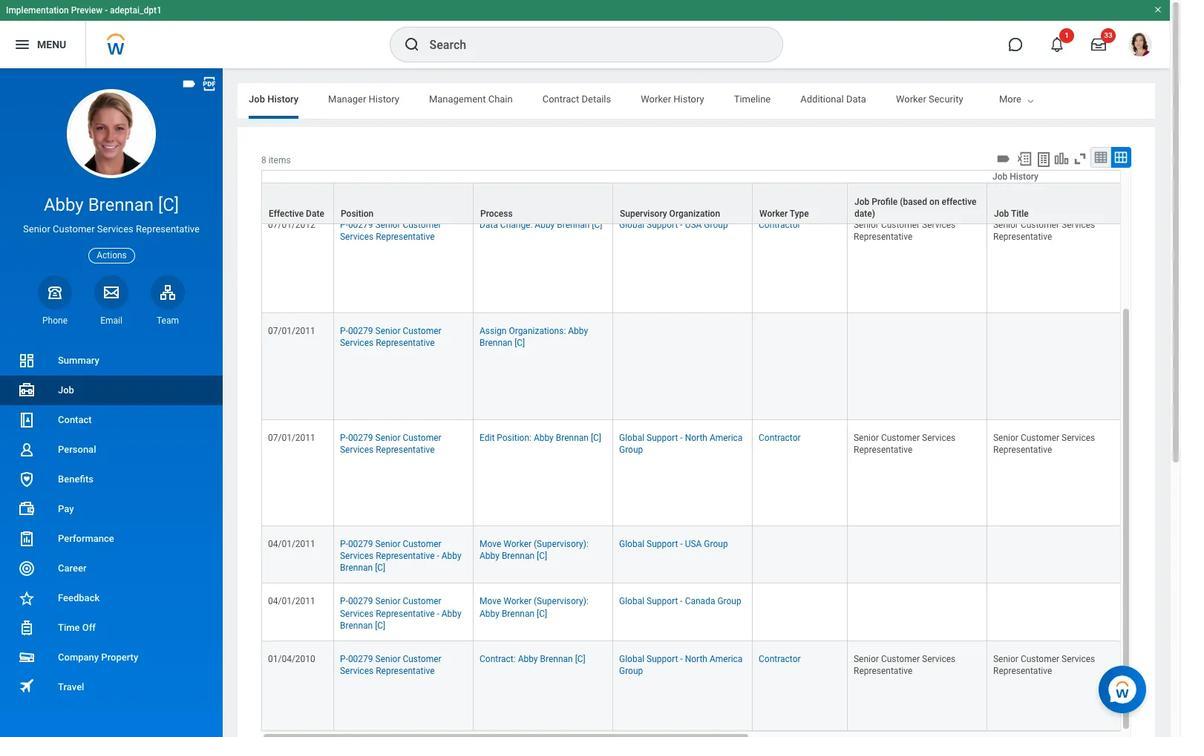 Task type: locate. For each thing, give the bounding box(es) containing it.
data right additional
[[847, 94, 867, 105]]

6 00279 from the top
[[348, 597, 373, 607]]

job up date)
[[855, 197, 870, 207]]

4 p- from the top
[[340, 433, 348, 443]]

1 usa from the top
[[685, 220, 702, 230]]

2 vertical spatial contractor link
[[759, 651, 801, 665]]

1 vertical spatial move worker (supervisory): abby brennan [c] link
[[480, 594, 589, 619]]

2 move worker (supervisory): abby brennan [c] from the top
[[480, 597, 589, 619]]

1 vertical spatial global support - north america group
[[620, 654, 743, 677]]

2 america from the top
[[710, 654, 743, 665]]

on
[[930, 197, 940, 207]]

customer
[[403, 162, 442, 173], [403, 220, 442, 230], [882, 220, 921, 230], [1021, 220, 1060, 230], [53, 224, 95, 235], [403, 326, 442, 337], [403, 433, 442, 443], [882, 433, 921, 443], [1021, 433, 1060, 443], [403, 539, 442, 550], [403, 597, 442, 607], [403, 654, 442, 665], [882, 654, 921, 665], [1021, 654, 1060, 665]]

[c] inside navigation pane region
[[158, 195, 179, 215]]

usa
[[685, 220, 702, 230], [685, 539, 702, 550]]

job up contact
[[58, 385, 74, 396]]

5 00279 from the top
[[348, 539, 373, 550]]

1 00279 from the top
[[348, 162, 373, 173]]

usa down organization
[[685, 220, 702, 230]]

personal
[[58, 444, 96, 455]]

5 global from the top
[[620, 654, 645, 665]]

1 global support - usa group from the top
[[620, 220, 729, 230]]

expand/collapse chart image
[[1054, 151, 1071, 167]]

worker inside worker type popup button
[[760, 209, 788, 219]]

2 vertical spatial contractor
[[759, 654, 801, 665]]

1 move worker (supervisory): abby brennan [c] link from the top
[[480, 537, 589, 562]]

07/01/2011 for assign organizations: abby brennan [c]
[[268, 326, 316, 337]]

job up 8
[[249, 94, 265, 105]]

date
[[306, 209, 325, 219]]

[c] inside assign organizations: abby brennan [c]
[[515, 338, 525, 349]]

00279 for row containing 01/01/2014
[[348, 162, 373, 173]]

1 move worker (supervisory): abby brennan [c] from the top
[[480, 539, 589, 562]]

job history inside job history popup button
[[993, 172, 1039, 182]]

4 00279 from the top
[[348, 433, 373, 443]]

global
[[620, 220, 645, 230], [620, 433, 645, 443], [620, 539, 645, 550], [620, 597, 645, 607], [620, 654, 645, 665]]

8 items
[[262, 155, 291, 166]]

1 vertical spatial contractor link
[[759, 430, 801, 443]]

abby inside data change: abby brennan [c] link
[[535, 220, 555, 230]]

global support - usa group link for data change: abby brennan [c]
[[620, 217, 729, 230]]

0 vertical spatial america
[[710, 433, 743, 443]]

supervisory
[[620, 209, 668, 219]]

job for job title popup button
[[995, 209, 1010, 219]]

effective date
[[269, 209, 325, 219]]

support for edit position: abby brennan [c]
[[647, 433, 679, 443]]

p- for end contract: abby brennan [c] link
[[340, 162, 348, 173]]

menu button
[[0, 21, 86, 68]]

history right manager
[[369, 94, 400, 105]]

company property image
[[18, 649, 36, 667]]

global support - usa group link for move worker (supervisory): abby brennan [c]
[[620, 537, 729, 550]]

tab list containing job history
[[0, 83, 1114, 119]]

team abby brennan [c] element
[[151, 315, 185, 327]]

1 global from the top
[[620, 220, 645, 230]]

1 07/01/2011 from the top
[[268, 326, 316, 337]]

2 global support - north america group from the top
[[620, 654, 743, 677]]

p-00279 senior customer services representative link
[[340, 159, 442, 185], [340, 217, 442, 242], [340, 323, 442, 349], [340, 430, 442, 455], [340, 651, 442, 677]]

1 vertical spatial contractor
[[759, 433, 801, 443]]

job history down export to excel image
[[993, 172, 1039, 182]]

global support - usa group link
[[620, 217, 729, 230], [620, 537, 729, 550]]

contractor for data change: abby brennan [c]
[[759, 220, 801, 230]]

abby inside edit position: abby brennan [c] link
[[534, 433, 554, 443]]

2 move worker (supervisory): abby brennan [c] link from the top
[[480, 594, 589, 619]]

5 p-00279 senior customer services representative link from the top
[[340, 651, 442, 677]]

job history up 8 items
[[249, 94, 299, 105]]

1 vertical spatial global support - north america group link
[[620, 651, 743, 677]]

0 vertical spatial move worker (supervisory): abby brennan [c]
[[480, 539, 589, 562]]

senior customer services representative inside navigation pane region
[[23, 224, 200, 235]]

(based
[[901, 197, 928, 207]]

0 vertical spatial global support - usa group
[[620, 220, 729, 230]]

2 00279 from the top
[[348, 220, 373, 230]]

1 (supervisory): from the top
[[534, 539, 589, 550]]

- inside global support - canada group link
[[681, 597, 683, 607]]

job history for job history popup button
[[993, 172, 1039, 182]]

data
[[847, 94, 867, 105], [480, 220, 498, 230]]

contractor for edit position: abby brennan [c]
[[759, 433, 801, 443]]

actions
[[97, 250, 127, 260]]

1 p-00279 senior customer services representative link from the top
[[340, 159, 442, 185]]

1 vertical spatial global support - usa group link
[[620, 537, 729, 550]]

group
[[705, 220, 729, 230], [620, 445, 644, 455], [705, 539, 729, 550], [718, 597, 742, 607], [620, 666, 644, 677]]

1 vertical spatial (supervisory):
[[534, 597, 589, 607]]

move worker (supervisory): abby brennan [c] link for p-00279 senior customer services representative - abby brennan [c] link corresponding to sixth row
[[480, 537, 589, 562]]

adeptai_dpt1
[[110, 5, 162, 16]]

usa up global support - canada group link
[[685, 539, 702, 550]]

7 p- from the top
[[340, 654, 348, 665]]

change:
[[501, 220, 533, 230]]

8 row from the top
[[262, 642, 1182, 732]]

implementation preview -   adeptai_dpt1
[[6, 5, 162, 16]]

0 vertical spatial global support - north america group link
[[620, 430, 743, 455]]

5 support from the top
[[647, 654, 679, 665]]

00279 for row containing 07/01/2012
[[348, 220, 373, 230]]

0 vertical spatial p-00279 senior customer services representative - abby brennan [c]
[[340, 539, 462, 574]]

end contract: abby brennan [c]
[[480, 162, 603, 173]]

1 vertical spatial global support - usa group
[[620, 539, 729, 550]]

job inside job profile (based on effective date)
[[855, 197, 870, 207]]

33
[[1105, 31, 1113, 39]]

position
[[341, 209, 374, 219]]

job left title
[[995, 209, 1010, 219]]

job history
[[249, 94, 299, 105], [993, 172, 1039, 182]]

3 p-00279 senior customer services representative from the top
[[340, 326, 442, 349]]

view team image
[[159, 284, 177, 301]]

p- for data change: abby brennan [c] link
[[340, 220, 348, 230]]

career image
[[18, 560, 36, 578]]

row
[[262, 150, 1182, 207], [262, 171, 1182, 225], [262, 207, 1182, 314], [262, 314, 1182, 420], [262, 420, 1182, 527], [262, 527, 1182, 584], [262, 584, 1182, 642], [262, 642, 1182, 732]]

1 global support - north america group from the top
[[620, 433, 743, 455]]

p-
[[340, 162, 348, 173], [340, 220, 348, 230], [340, 326, 348, 337], [340, 433, 348, 443], [340, 539, 348, 550], [340, 597, 348, 607], [340, 654, 348, 665]]

1 global support - usa group link from the top
[[620, 217, 729, 230]]

2 p- from the top
[[340, 220, 348, 230]]

0 vertical spatial data
[[847, 94, 867, 105]]

north
[[685, 433, 708, 443], [685, 654, 708, 665]]

actions button
[[89, 248, 135, 264]]

2 usa from the top
[[685, 539, 702, 550]]

support
[[647, 220, 679, 230], [647, 433, 679, 443], [647, 539, 679, 550], [647, 597, 679, 607], [647, 654, 679, 665]]

0 vertical spatial contractor
[[759, 220, 801, 230]]

2 move from the top
[[480, 597, 502, 607]]

contract:
[[497, 162, 533, 173], [480, 654, 516, 665]]

history down export to excel image
[[1011, 172, 1039, 182]]

0 vertical spatial 04/01/2011
[[268, 539, 316, 550]]

career
[[58, 563, 87, 574]]

job inside list
[[58, 385, 74, 396]]

global support - usa group down supervisory organization
[[620, 220, 729, 230]]

4 row from the top
[[262, 314, 1182, 420]]

1 vertical spatial 04/01/2011
[[268, 597, 316, 607]]

4 support from the top
[[647, 597, 679, 607]]

2 p-00279 senior customer services representative - abby brennan [c] link from the top
[[340, 594, 462, 631]]

global support - north america group link for edit position: abby brennan [c]
[[620, 430, 743, 455]]

3 contractor link from the top
[[759, 651, 801, 665]]

move worker (supervisory): abby brennan [c] link
[[480, 537, 589, 562], [480, 594, 589, 619]]

row containing 01/01/2014
[[262, 150, 1182, 207]]

0 vertical spatial usa
[[685, 220, 702, 230]]

expand table image
[[1114, 150, 1129, 165]]

worker type
[[760, 209, 810, 219]]

1 p- from the top
[[340, 162, 348, 173]]

1 horizontal spatial data
[[847, 94, 867, 105]]

phone image
[[45, 284, 65, 301]]

contractor link for data change: abby brennan [c]
[[759, 217, 801, 230]]

history left timeline
[[674, 94, 705, 105]]

0 vertical spatial move
[[480, 539, 502, 550]]

p-00279 senior customer services representative
[[340, 162, 442, 185], [340, 220, 442, 242], [340, 326, 442, 349], [340, 433, 442, 455], [340, 654, 442, 677]]

usa for data change: abby brennan [c]
[[685, 220, 702, 230]]

1 vertical spatial p-00279 senior customer services representative - abby brennan [c] link
[[340, 594, 462, 631]]

time off link
[[0, 614, 223, 643]]

america
[[710, 433, 743, 443], [710, 654, 743, 665]]

abby inside end contract: abby brennan [c] link
[[535, 162, 555, 173]]

0 vertical spatial contractor link
[[759, 217, 801, 230]]

end
[[480, 162, 495, 173]]

2 p-00279 senior customer services representative link from the top
[[340, 217, 442, 242]]

- inside "menu" banner
[[105, 5, 108, 16]]

job history inside tab list
[[249, 94, 299, 105]]

additional data
[[801, 94, 867, 105]]

job
[[249, 94, 265, 105], [993, 172, 1008, 182], [855, 197, 870, 207], [995, 209, 1010, 219], [58, 385, 74, 396]]

feedback
[[58, 593, 100, 604]]

history
[[268, 94, 299, 105], [369, 94, 400, 105], [674, 94, 705, 105], [1011, 172, 1039, 182]]

global support - usa group link down job history popup button
[[620, 217, 729, 230]]

contract: abby brennan [c]
[[480, 654, 586, 665]]

contractor for contract: abby brennan [c]
[[759, 654, 801, 665]]

3 row from the top
[[262, 207, 1182, 314]]

summary
[[58, 355, 99, 366]]

3 p-00279 senior customer services representative link from the top
[[340, 323, 442, 349]]

personal link
[[0, 435, 223, 465]]

1 horizontal spatial job history
[[993, 172, 1039, 182]]

6 row from the top
[[262, 527, 1182, 584]]

0 vertical spatial (supervisory):
[[534, 539, 589, 550]]

job image
[[18, 382, 36, 400]]

customer inside navigation pane region
[[53, 224, 95, 235]]

2 support from the top
[[647, 433, 679, 443]]

contractor
[[759, 220, 801, 230], [759, 433, 801, 443], [759, 654, 801, 665]]

pay link
[[0, 495, 223, 524]]

0 horizontal spatial job history
[[249, 94, 299, 105]]

0 horizontal spatial data
[[480, 220, 498, 230]]

04/01/2011 for sixth row
[[268, 539, 316, 550]]

01/04/2010
[[268, 654, 316, 665]]

end contract: abby brennan [c] link
[[480, 159, 603, 173]]

history up items
[[268, 94, 299, 105]]

global support - north america group for edit position: abby brennan [c]
[[620, 433, 743, 455]]

tab list
[[0, 83, 1114, 119]]

p-00279 senior customer services representative for data
[[340, 220, 442, 242]]

global for contract: abby brennan [c]
[[620, 654, 645, 665]]

3 global from the top
[[620, 539, 645, 550]]

senior customer services representative
[[854, 220, 959, 242], [994, 220, 1098, 242], [23, 224, 200, 235], [854, 433, 959, 455], [994, 433, 1098, 455], [854, 654, 959, 677], [994, 654, 1098, 677]]

1 vertical spatial move worker (supervisory): abby brennan [c]
[[480, 597, 589, 619]]

3 p- from the top
[[340, 326, 348, 337]]

0 vertical spatial move worker (supervisory): abby brennan [c] link
[[480, 537, 589, 562]]

2 global support - north america group link from the top
[[620, 651, 743, 677]]

04/01/2011
[[268, 539, 316, 550], [268, 597, 316, 607]]

2 04/01/2011 from the top
[[268, 597, 316, 607]]

2 global support - usa group from the top
[[620, 539, 729, 550]]

2 (supervisory): from the top
[[534, 597, 589, 607]]

2 row from the top
[[262, 171, 1182, 225]]

phone abby brennan [c] element
[[38, 315, 72, 327]]

p-00279 senior customer services representative for end
[[340, 162, 442, 185]]

07/01/2011
[[268, 326, 316, 337], [268, 433, 316, 443]]

5 row from the top
[[262, 420, 1182, 527]]

1 move from the top
[[480, 539, 502, 550]]

table image
[[1094, 150, 1109, 165]]

1 support from the top
[[647, 220, 679, 230]]

0 vertical spatial north
[[685, 433, 708, 443]]

p-00279 senior customer services representative - abby brennan [c]
[[340, 539, 462, 574], [340, 597, 462, 631]]

contractor link for edit position: abby brennan [c]
[[759, 430, 801, 443]]

tag image
[[181, 76, 198, 92]]

(supervisory): for move worker (supervisory): abby brennan [c] link related to p-00279 senior customer services representative - abby brennan [c] link corresponding to sixth row
[[534, 539, 589, 550]]

representative
[[376, 174, 435, 185], [136, 224, 200, 235], [376, 232, 435, 242], [854, 232, 913, 242], [994, 232, 1053, 242], [376, 338, 435, 349], [376, 445, 435, 455], [854, 445, 913, 455], [994, 445, 1053, 455], [376, 551, 435, 562], [376, 609, 435, 619], [376, 666, 435, 677], [854, 666, 913, 677], [994, 666, 1053, 677]]

1 global support - north america group link from the top
[[620, 430, 743, 455]]

representative inside navigation pane region
[[136, 224, 200, 235]]

0 vertical spatial job history
[[249, 94, 299, 105]]

1 vertical spatial america
[[710, 654, 743, 665]]

summary link
[[0, 346, 223, 376]]

global support - north america group
[[620, 433, 743, 455], [620, 654, 743, 677]]

p-00279 senior customer services representative link for data
[[340, 217, 442, 242]]

menu
[[37, 38, 66, 50]]

(supervisory): for move worker (supervisory): abby brennan [c] link for p-00279 senior customer services representative - abby brennan [c] link associated with 2nd row from the bottom of the page
[[534, 597, 589, 607]]

senior
[[376, 162, 401, 173], [376, 220, 401, 230], [854, 220, 880, 230], [994, 220, 1019, 230], [23, 224, 50, 235], [376, 326, 401, 337], [376, 433, 401, 443], [854, 433, 880, 443], [994, 433, 1019, 443], [376, 539, 401, 550], [376, 597, 401, 607], [376, 654, 401, 665], [854, 654, 880, 665], [994, 654, 1019, 665]]

services
[[340, 174, 374, 185], [923, 220, 956, 230], [1062, 220, 1096, 230], [97, 224, 134, 235], [340, 232, 374, 242], [340, 338, 374, 349], [923, 433, 956, 443], [1062, 433, 1096, 443], [340, 445, 374, 455], [340, 551, 374, 562], [340, 609, 374, 619], [923, 654, 956, 665], [1062, 654, 1096, 665], [340, 666, 374, 677]]

job inside tab list
[[249, 94, 265, 105]]

title
[[1012, 209, 1029, 219]]

support for contract: abby brennan [c]
[[647, 654, 679, 665]]

3 00279 from the top
[[348, 326, 373, 337]]

0 vertical spatial 07/01/2011
[[268, 326, 316, 337]]

4 p-00279 senior customer services representative from the top
[[340, 433, 442, 455]]

position button
[[334, 184, 473, 224]]

2 global support - usa group link from the top
[[620, 537, 729, 550]]

7 00279 from the top
[[348, 654, 373, 665]]

1 row from the top
[[262, 150, 1182, 207]]

2 north from the top
[[685, 654, 708, 665]]

5 p-00279 senior customer services representative from the top
[[340, 654, 442, 677]]

job down tag image
[[993, 172, 1008, 182]]

global support - usa group up global support - canada group link
[[620, 539, 729, 550]]

move
[[480, 539, 502, 550], [480, 597, 502, 607]]

1 p-00279 senior customer services representative from the top
[[340, 162, 442, 185]]

profile
[[872, 197, 898, 207]]

3 support from the top
[[647, 539, 679, 550]]

feedback link
[[0, 584, 223, 614]]

p-00279 senior customer services representative link for contract:
[[340, 651, 442, 677]]

notifications large image
[[1050, 37, 1065, 52]]

list
[[0, 346, 223, 703]]

global support - usa group link up global support - canada group link
[[620, 537, 729, 550]]

2 global from the top
[[620, 433, 645, 443]]

1 p-00279 senior customer services representative - abby brennan [c] link from the top
[[340, 537, 462, 574]]

-
[[105, 5, 108, 16], [681, 220, 683, 230], [681, 433, 683, 443], [681, 539, 683, 550], [437, 551, 440, 562], [681, 597, 683, 607], [437, 609, 440, 619], [681, 654, 683, 665]]

organization
[[670, 209, 721, 219]]

00279 for fourth row from the bottom of the page
[[348, 433, 373, 443]]

job history for tab list containing job history
[[249, 94, 299, 105]]

abby
[[535, 162, 555, 173], [44, 195, 84, 215], [535, 220, 555, 230], [569, 326, 589, 337], [534, 433, 554, 443], [442, 551, 462, 562], [480, 551, 500, 562], [442, 609, 462, 619], [480, 609, 500, 619], [518, 654, 538, 665]]

1 vertical spatial p-00279 senior customer services representative - abby brennan [c]
[[340, 597, 462, 631]]

email abby brennan [c] element
[[94, 315, 129, 327]]

2 contractor link from the top
[[759, 430, 801, 443]]

2 p-00279 senior customer services representative - abby brennan [c] from the top
[[340, 597, 462, 631]]

1 north from the top
[[685, 433, 708, 443]]

inbox large image
[[1092, 37, 1107, 52]]

additional
[[801, 94, 845, 105]]

3 contractor from the top
[[759, 654, 801, 665]]

more
[[1000, 94, 1022, 105]]

7 row from the top
[[262, 584, 1182, 642]]

data change: abby brennan [c]
[[480, 220, 603, 230]]

1 vertical spatial north
[[685, 654, 708, 665]]

00279 for fourth row from the top of the page
[[348, 326, 373, 337]]

1 vertical spatial move
[[480, 597, 502, 607]]

5 p- from the top
[[340, 539, 348, 550]]

items
[[269, 155, 291, 166]]

1 vertical spatial 07/01/2011
[[268, 433, 316, 443]]

1 vertical spatial job history
[[993, 172, 1039, 182]]

toolbar
[[994, 147, 1132, 170]]

04/01/2011 for 2nd row from the bottom of the page
[[268, 597, 316, 607]]

1 america from the top
[[710, 433, 743, 443]]

2 contractor from the top
[[759, 433, 801, 443]]

1 contractor link from the top
[[759, 217, 801, 230]]

1 contractor from the top
[[759, 220, 801, 230]]

0 vertical spatial global support - usa group link
[[620, 217, 729, 230]]

cell
[[848, 150, 988, 207], [988, 150, 1128, 207], [614, 314, 753, 420], [753, 314, 848, 420], [848, 314, 988, 420], [988, 314, 1128, 420], [753, 527, 848, 584], [848, 527, 988, 584], [988, 527, 1128, 584], [753, 584, 848, 642], [848, 584, 988, 642], [988, 584, 1128, 642]]

4 p-00279 senior customer services representative link from the top
[[340, 430, 442, 455]]

2 07/01/2011 from the top
[[268, 433, 316, 443]]

0 vertical spatial p-00279 senior customer services representative - abby brennan [c] link
[[340, 537, 462, 574]]

1 vertical spatial usa
[[685, 539, 702, 550]]

2 p-00279 senior customer services representative from the top
[[340, 220, 442, 242]]

data down the process
[[480, 220, 498, 230]]

1 04/01/2011 from the top
[[268, 539, 316, 550]]

0 vertical spatial global support - north america group
[[620, 433, 743, 455]]

navigation pane region
[[0, 68, 223, 738]]

global support - usa group
[[620, 220, 729, 230], [620, 539, 729, 550]]

profile logan mcneil image
[[1129, 33, 1153, 59]]



Task type: vqa. For each thing, say whether or not it's contained in the screenshot.


Task type: describe. For each thing, give the bounding box(es) containing it.
p-00279 senior customer services representative for contract:
[[340, 654, 442, 677]]

history inside popup button
[[1011, 172, 1039, 182]]

p- for assign organizations: abby brennan [c] link
[[340, 326, 348, 337]]

job title button
[[988, 184, 1127, 224]]

p- for edit position: abby brennan [c] link
[[340, 433, 348, 443]]

export to excel image
[[1017, 151, 1033, 167]]

canada
[[685, 597, 716, 607]]

worker for worker type
[[760, 209, 788, 219]]

6 p- from the top
[[340, 597, 348, 607]]

feedback image
[[18, 590, 36, 608]]

manager
[[328, 94, 367, 105]]

p-00279 senior customer services representative link for edit
[[340, 430, 442, 455]]

row containing 07/01/2012
[[262, 207, 1182, 314]]

job for job history popup button
[[993, 172, 1008, 182]]

1 vertical spatial data
[[480, 220, 498, 230]]

global for move worker (supervisory): abby brennan [c]
[[620, 539, 645, 550]]

contact
[[58, 415, 92, 426]]

career link
[[0, 554, 223, 584]]

worker for worker security
[[897, 94, 927, 105]]

move worker (supervisory): abby brennan [c] link for p-00279 senior customer services representative - abby brennan [c] link associated with 2nd row from the bottom of the page
[[480, 594, 589, 619]]

worker for worker history
[[641, 94, 672, 105]]

company
[[58, 652, 99, 663]]

p-00279 senior customer services representative link for end
[[340, 159, 442, 185]]

organizations:
[[509, 326, 566, 337]]

america for contract: abby brennan [c]
[[710, 654, 743, 665]]

export to worksheets image
[[1036, 151, 1053, 169]]

benefits link
[[0, 465, 223, 495]]

job history button
[[262, 171, 1182, 183]]

travel image
[[18, 678, 36, 696]]

process
[[481, 209, 513, 219]]

manager history
[[328, 94, 400, 105]]

mail image
[[103, 284, 120, 301]]

summary image
[[18, 352, 36, 370]]

type
[[790, 209, 810, 219]]

off
[[82, 623, 96, 634]]

row containing 01/04/2010
[[262, 642, 1182, 732]]

move worker (supervisory): abby brennan [c] for move worker (supervisory): abby brennan [c] link related to p-00279 senior customer services representative - abby brennan [c] link corresponding to sixth row
[[480, 539, 589, 562]]

brennan inside assign organizations: abby brennan [c]
[[480, 338, 513, 349]]

1 p-00279 senior customer services representative - abby brennan [c] from the top
[[340, 539, 462, 574]]

position:
[[497, 433, 532, 443]]

performance image
[[18, 530, 36, 548]]

effective
[[942, 197, 977, 207]]

abby inside assign organizations: abby brennan [c]
[[569, 326, 589, 337]]

contract: abby brennan [c] link
[[480, 651, 586, 665]]

travel link
[[0, 673, 223, 703]]

view printable version (pdf) image
[[201, 76, 218, 92]]

global for data change: abby brennan [c]
[[620, 220, 645, 230]]

job profile (based on effective date) button
[[848, 184, 987, 224]]

contractor link for contract: abby brennan [c]
[[759, 651, 801, 665]]

pay image
[[18, 501, 36, 519]]

flexible work arrangements
[[994, 94, 1114, 105]]

01/01/2014
[[268, 162, 316, 173]]

Search Workday  search field
[[430, 28, 752, 61]]

global support - usa group for data change: abby brennan [c]
[[620, 220, 729, 230]]

north for contract: abby brennan [c]
[[685, 654, 708, 665]]

flexible
[[994, 94, 1026, 105]]

p- for contract: abby brennan [c] link
[[340, 654, 348, 665]]

job for job profile (based on effective date) popup button
[[855, 197, 870, 207]]

email
[[100, 316, 122, 326]]

global support - canada group link
[[620, 594, 742, 607]]

p-00279 senior customer services representative for edit
[[340, 433, 442, 455]]

implementation
[[6, 5, 69, 16]]

management chain
[[429, 94, 513, 105]]

contact link
[[0, 406, 223, 435]]

support for move worker (supervisory): abby brennan [c]
[[647, 539, 679, 550]]

team link
[[151, 275, 185, 327]]

07/01/2011 for edit position: abby brennan [c]
[[268, 433, 316, 443]]

menu banner
[[0, 0, 1171, 68]]

support for data change: abby brennan [c]
[[647, 220, 679, 230]]

33 button
[[1083, 28, 1117, 61]]

time off image
[[18, 620, 36, 637]]

assign organizations: abby brennan [c] link
[[480, 323, 589, 349]]

00279 for 2nd row from the bottom of the page
[[348, 597, 373, 607]]

1 vertical spatial contract:
[[480, 654, 516, 665]]

fullscreen image
[[1073, 151, 1089, 167]]

company property
[[58, 652, 138, 663]]

usa for move worker (supervisory): abby brennan [c]
[[685, 539, 702, 550]]

edit position: abby brennan [c] link
[[480, 430, 602, 443]]

global support - north america group for contract: abby brennan [c]
[[620, 654, 743, 677]]

p-00279 senior customer services representative - abby brennan [c] link for sixth row
[[340, 537, 462, 574]]

search image
[[403, 36, 421, 53]]

security
[[929, 94, 964, 105]]

p-00279 senior customer services representative link for assign
[[340, 323, 442, 349]]

benefits image
[[18, 471, 36, 489]]

4 global from the top
[[620, 597, 645, 607]]

0 vertical spatial contract:
[[497, 162, 533, 173]]

contract
[[543, 94, 580, 105]]

team
[[157, 316, 179, 326]]

assign
[[480, 326, 507, 337]]

property
[[101, 652, 138, 663]]

effective
[[269, 209, 304, 219]]

supervisory organization
[[620, 209, 721, 219]]

personal image
[[18, 441, 36, 459]]

worker history
[[641, 94, 705, 105]]

job title
[[995, 209, 1029, 219]]

1
[[1065, 31, 1070, 39]]

work
[[1029, 94, 1051, 105]]

close environment banner image
[[1154, 5, 1163, 14]]

arrangements
[[1053, 94, 1114, 105]]

timeline
[[735, 94, 771, 105]]

job for tab list containing job history
[[249, 94, 265, 105]]

services inside navigation pane region
[[97, 224, 134, 235]]

job profile (based on effective date)
[[855, 197, 977, 219]]

abby inside navigation pane region
[[44, 195, 84, 215]]

phone button
[[38, 275, 72, 327]]

travel
[[58, 682, 84, 693]]

company property link
[[0, 643, 223, 673]]

1 button
[[1042, 28, 1075, 61]]

chain
[[489, 94, 513, 105]]

edit position: abby brennan [c]
[[480, 433, 602, 443]]

abby inside contract: abby brennan [c] link
[[518, 654, 538, 665]]

07/01/2012
[[268, 220, 316, 230]]

date)
[[855, 209, 876, 219]]

abby brennan [c]
[[44, 195, 179, 215]]

worker type button
[[753, 184, 848, 224]]

8
[[262, 155, 267, 166]]

p-00279 senior customer services representative for assign
[[340, 326, 442, 349]]

senior inside navigation pane region
[[23, 224, 50, 235]]

details
[[582, 94, 612, 105]]

list containing summary
[[0, 346, 223, 703]]

edit
[[480, 433, 495, 443]]

assign organizations: abby brennan [c]
[[480, 326, 589, 349]]

time off
[[58, 623, 96, 634]]

tag image
[[996, 151, 1013, 167]]

global support - canada group
[[620, 597, 742, 607]]

phone
[[42, 316, 68, 326]]

move worker (supervisory): abby brennan [c] for move worker (supervisory): abby brennan [c] link for p-00279 senior customer services representative - abby brennan [c] link associated with 2nd row from the bottom of the page
[[480, 597, 589, 619]]

north for edit position: abby brennan [c]
[[685, 433, 708, 443]]

time
[[58, 623, 80, 634]]

contact image
[[18, 412, 36, 429]]

justify image
[[13, 36, 31, 53]]

p-00279 senior customer services representative - abby brennan [c] link for 2nd row from the bottom of the page
[[340, 594, 462, 631]]

benefits
[[58, 474, 94, 485]]

brennan inside navigation pane region
[[88, 195, 154, 215]]

global support - usa group for move worker (supervisory): abby brennan [c]
[[620, 539, 729, 550]]

management
[[429, 94, 486, 105]]

email button
[[94, 275, 129, 327]]

row containing job profile (based on effective date)
[[262, 171, 1182, 225]]

global support - north america group link for contract: abby brennan [c]
[[620, 651, 743, 677]]

supervisory organization button
[[614, 184, 753, 224]]

00279 for sixth row
[[348, 539, 373, 550]]

job link
[[0, 376, 223, 406]]

process button
[[474, 184, 613, 224]]

performance link
[[0, 524, 223, 554]]

contract details
[[543, 94, 612, 105]]

preview
[[71, 5, 103, 16]]

worker security
[[897, 94, 964, 105]]

america for edit position: abby brennan [c]
[[710, 433, 743, 443]]

00279 for row containing 01/04/2010
[[348, 654, 373, 665]]

global for edit position: abby brennan [c]
[[620, 433, 645, 443]]



